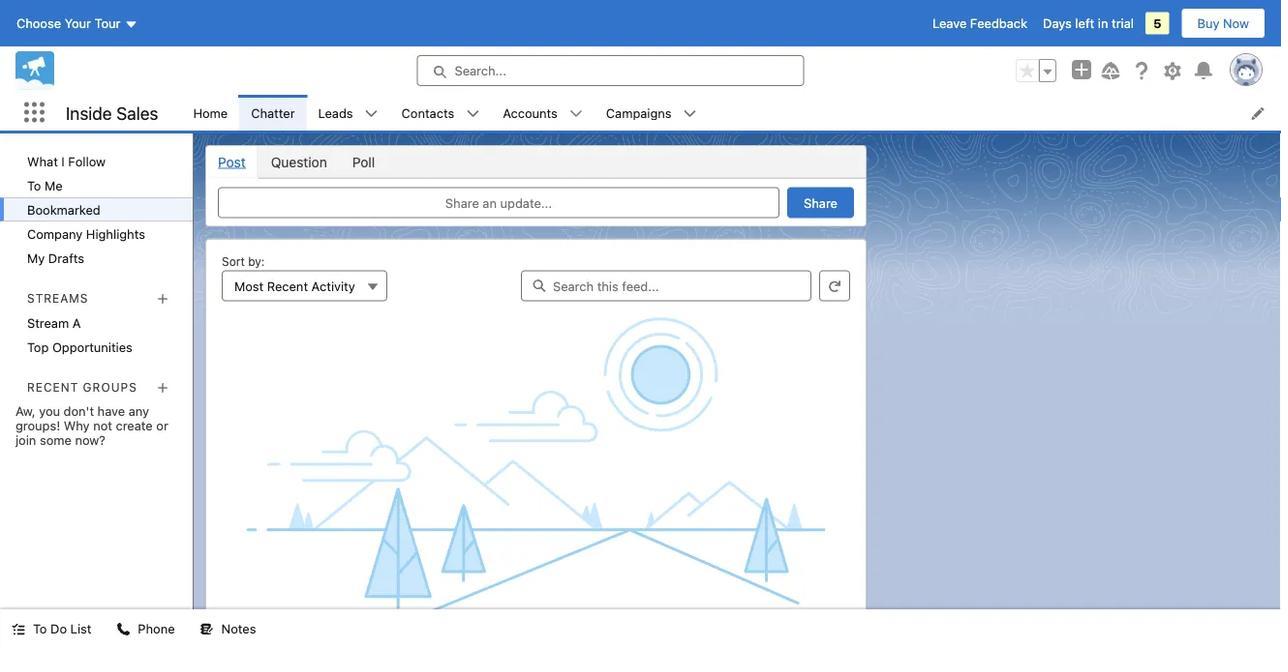 Task type: locate. For each thing, give the bounding box(es) containing it.
text default image inside campaigns list item
[[683, 107, 697, 121]]

to me link
[[0, 173, 193, 198]]

home
[[193, 106, 228, 120]]

tab list
[[205, 145, 867, 179]]

update...
[[500, 196, 552, 210]]

1 vertical spatial recent
[[27, 381, 79, 394]]

leave
[[933, 16, 967, 31]]

a
[[72, 316, 81, 330]]

highlights
[[86, 227, 145, 241]]

text default image
[[466, 107, 480, 121], [569, 107, 583, 121], [683, 107, 697, 121], [200, 623, 214, 637]]

poll
[[352, 154, 375, 170]]

1 share from the left
[[445, 196, 479, 210]]

0 vertical spatial to
[[27, 178, 41, 193]]

company highlights link
[[0, 222, 193, 246]]

tab list containing post
[[205, 145, 867, 179]]

0 horizontal spatial recent
[[27, 381, 79, 394]]

text default image
[[365, 107, 378, 121], [12, 623, 25, 637], [117, 623, 130, 637]]

choose
[[16, 16, 61, 31]]

to left the me
[[27, 178, 41, 193]]

inside sales
[[66, 102, 158, 123]]

1 vertical spatial to
[[33, 622, 47, 637]]

text default image for contacts
[[466, 107, 480, 121]]

list
[[182, 95, 1282, 131]]

text default image for accounts
[[569, 107, 583, 121]]

what
[[27, 154, 58, 169]]

chatter
[[251, 106, 295, 120]]

leads
[[318, 106, 353, 120]]

search... button
[[417, 55, 804, 86]]

question link
[[258, 146, 340, 178]]

most
[[234, 279, 264, 294]]

most recent activity
[[234, 279, 355, 294]]

phone button
[[105, 610, 187, 649]]

an
[[483, 196, 497, 210]]

text default image right campaigns
[[683, 107, 697, 121]]

recent right 'most' at the left top of the page
[[267, 279, 308, 294]]

sort
[[222, 255, 245, 269]]

text default image left the do
[[12, 623, 25, 637]]

sort by:
[[222, 255, 265, 269]]

buy now
[[1198, 16, 1250, 31]]

text default image for phone
[[117, 623, 130, 637]]

some
[[40, 433, 72, 448]]

to inside what i follow to me bookmarked company highlights my drafts
[[27, 178, 41, 193]]

notes
[[221, 622, 256, 637]]

text default image inside to do list button
[[12, 623, 25, 637]]

text default image left phone
[[117, 623, 130, 637]]

follow
[[68, 154, 106, 169]]

leads list item
[[307, 95, 390, 131]]

text default image for campaigns
[[683, 107, 697, 121]]

phone
[[138, 622, 175, 637]]

poll link
[[340, 146, 388, 178]]

what i follow link
[[0, 149, 193, 173]]

share for share an update...
[[445, 196, 479, 210]]

buy
[[1198, 16, 1220, 31]]

0 horizontal spatial text default image
[[12, 623, 25, 637]]

1 horizontal spatial share
[[804, 196, 838, 210]]

2 horizontal spatial text default image
[[365, 107, 378, 121]]

choose your tour
[[16, 16, 121, 31]]

recent
[[267, 279, 308, 294], [27, 381, 79, 394]]

campaigns list item
[[595, 95, 709, 131]]

text default image inside 'phone' button
[[117, 623, 130, 637]]

leads link
[[307, 95, 365, 131]]

aw,
[[15, 404, 35, 419]]

group
[[1016, 59, 1057, 82]]

1 horizontal spatial text default image
[[117, 623, 130, 637]]

leave feedback link
[[933, 16, 1028, 31]]

text default image left notes
[[200, 623, 214, 637]]

text default image inside accounts "list item"
[[569, 107, 583, 121]]

text default image right 'accounts'
[[569, 107, 583, 121]]

bookmarked
[[27, 202, 101, 217]]

you
[[39, 404, 60, 419]]

share button
[[788, 187, 854, 218]]

text default image for to do list
[[12, 623, 25, 637]]

recent up "you"
[[27, 381, 79, 394]]

text default image down the search...
[[466, 107, 480, 121]]

drafts
[[48, 251, 84, 265]]

now?
[[75, 433, 105, 448]]

campaigns
[[606, 106, 672, 120]]

now
[[1223, 16, 1250, 31]]

to do list button
[[0, 610, 103, 649]]

share
[[445, 196, 479, 210], [804, 196, 838, 210]]

streams
[[27, 292, 89, 305]]

feedback
[[970, 16, 1028, 31]]

bookmarked link
[[0, 198, 193, 222]]

join
[[15, 433, 36, 448]]

streams link
[[27, 292, 89, 305]]

recent groups
[[27, 381, 137, 394]]

company
[[27, 227, 83, 241]]

trial
[[1112, 16, 1134, 31]]

text default image inside notes 'button'
[[200, 623, 214, 637]]

to
[[27, 178, 41, 193], [33, 622, 47, 637]]

to left the do
[[33, 622, 47, 637]]

create
[[116, 419, 153, 433]]

2 share from the left
[[804, 196, 838, 210]]

0 horizontal spatial share
[[445, 196, 479, 210]]

1 horizontal spatial recent
[[267, 279, 308, 294]]

text default image inside contacts list item
[[466, 107, 480, 121]]

text default image right 'leads'
[[365, 107, 378, 121]]

inside
[[66, 102, 112, 123]]

0 vertical spatial recent
[[267, 279, 308, 294]]



Task type: vqa. For each thing, say whether or not it's contained in the screenshot.
Title: inside the geoff minor (sample) element
no



Task type: describe. For each thing, give the bounding box(es) containing it.
post link
[[206, 146, 258, 178]]

opportunities
[[52, 340, 133, 355]]

have
[[97, 404, 125, 419]]

left
[[1076, 16, 1095, 31]]

Sort by: button
[[222, 271, 387, 302]]

notes button
[[189, 610, 268, 649]]

contacts list item
[[390, 95, 491, 131]]

share an update... button
[[218, 187, 780, 218]]

days left in trial
[[1043, 16, 1134, 31]]

contacts link
[[390, 95, 466, 131]]

search...
[[455, 63, 507, 78]]

sales
[[116, 102, 158, 123]]

groups
[[83, 381, 137, 394]]

activity
[[312, 279, 355, 294]]

why
[[64, 419, 90, 433]]

choose your tour button
[[15, 8, 139, 39]]

by:
[[248, 255, 265, 269]]

to do list
[[33, 622, 91, 637]]

share an update...
[[445, 196, 552, 210]]

your
[[65, 16, 91, 31]]

home link
[[182, 95, 239, 131]]

accounts
[[503, 106, 558, 120]]

my
[[27, 251, 45, 265]]

top
[[27, 340, 49, 355]]

days
[[1043, 16, 1072, 31]]

aw, you don't have any groups!
[[15, 404, 149, 433]]

to inside button
[[33, 622, 47, 637]]

buy now button
[[1181, 8, 1266, 39]]

any
[[129, 404, 149, 419]]

stream
[[27, 316, 69, 330]]

post
[[218, 154, 246, 170]]

share for share
[[804, 196, 838, 210]]

stream a link
[[0, 311, 193, 335]]

5
[[1154, 16, 1162, 31]]

recent groups link
[[27, 381, 137, 394]]

accounts list item
[[491, 95, 595, 131]]

i
[[61, 154, 65, 169]]

recent inside 'button'
[[267, 279, 308, 294]]

text default image inside leads list item
[[365, 107, 378, 121]]

not
[[93, 419, 112, 433]]

leave feedback
[[933, 16, 1028, 31]]

list
[[70, 622, 91, 637]]

Search this feed... search field
[[521, 271, 812, 302]]

list containing home
[[182, 95, 1282, 131]]

question
[[271, 154, 327, 170]]

what i follow to me bookmarked company highlights my drafts
[[27, 154, 145, 265]]

do
[[50, 622, 67, 637]]

stream a top opportunities
[[27, 316, 133, 355]]

why not create or join some now?
[[15, 419, 168, 448]]

or
[[156, 419, 168, 433]]

don't
[[64, 404, 94, 419]]

my drafts link
[[0, 246, 193, 270]]

contacts
[[402, 106, 455, 120]]

accounts link
[[491, 95, 569, 131]]

groups!
[[15, 419, 60, 433]]

campaigns link
[[595, 95, 683, 131]]

chatter link
[[239, 95, 307, 131]]

top opportunities link
[[0, 335, 193, 359]]

me
[[45, 178, 63, 193]]

tour
[[95, 16, 121, 31]]

in
[[1098, 16, 1109, 31]]



